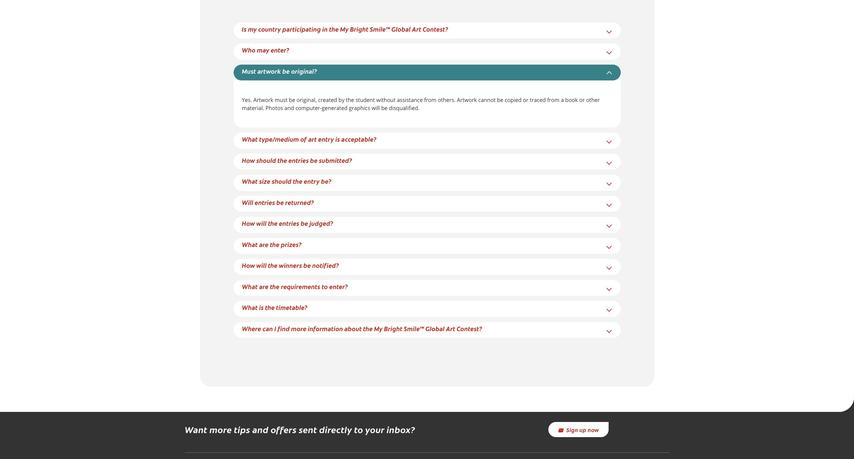 Task type: locate. For each thing, give the bounding box(es) containing it.
and
[[284, 104, 294, 112], [252, 424, 269, 436]]

enter? right may
[[271, 46, 289, 54]]

to
[[322, 282, 328, 291], [354, 424, 363, 436]]

1 vertical spatial global
[[425, 324, 445, 333]]

notified?
[[312, 261, 339, 270]]

0 horizontal spatial from
[[424, 96, 436, 104]]

timetable?
[[276, 303, 307, 312]]

the up what is the timetable? button
[[270, 282, 279, 291]]

1 horizontal spatial bright
[[384, 324, 402, 333]]

to down notified?
[[322, 282, 328, 291]]

the right by
[[346, 96, 354, 104]]

0 vertical spatial art
[[412, 25, 421, 33]]

my right in
[[340, 25, 349, 33]]

0 vertical spatial smile™
[[370, 25, 390, 33]]

entry right the art in the top left of the page
[[318, 135, 334, 143]]

1 horizontal spatial global
[[425, 324, 445, 333]]

artwork
[[253, 96, 273, 104], [457, 96, 477, 104]]

material.
[[242, 104, 264, 112]]

and inside yes. artwork must be original, created by the student without assistance from others. artwork cannot be copied or traced from a book or other material. photos and computer-generated graphics will be disqualified.
[[284, 104, 294, 112]]

0 vertical spatial will
[[372, 104, 380, 112]]

0 horizontal spatial artwork
[[253, 96, 273, 104]]

1 horizontal spatial art
[[446, 324, 455, 333]]

2 are from the top
[[259, 282, 269, 291]]

3 how from the top
[[242, 261, 255, 270]]

2 artwork from the left
[[457, 96, 477, 104]]

is up submitted?
[[335, 135, 340, 143]]

5 what from the top
[[242, 303, 258, 312]]

tips
[[234, 424, 250, 436]]

0 vertical spatial contest?
[[423, 25, 448, 33]]

be left "copied"
[[497, 96, 503, 104]]

my
[[340, 25, 349, 33], [374, 324, 383, 333]]

1 vertical spatial and
[[252, 424, 269, 436]]

how
[[242, 156, 255, 164], [242, 219, 255, 228], [242, 261, 255, 270]]

0 vertical spatial to
[[322, 282, 328, 291]]

0 horizontal spatial art
[[412, 25, 421, 33]]

more left tips
[[209, 424, 232, 436]]

yes.
[[242, 96, 252, 104]]

2 vertical spatial will
[[256, 261, 267, 270]]

entry for is
[[318, 135, 334, 143]]

now
[[588, 426, 599, 433]]

graphics
[[349, 104, 370, 112]]

will down "what are the prizes?"
[[256, 261, 267, 270]]

will for how will the winners be notified?
[[256, 261, 267, 270]]

2 vertical spatial how
[[242, 261, 255, 270]]

global
[[391, 25, 411, 33], [425, 324, 445, 333]]

or left traced
[[523, 96, 528, 104]]

2 what from the top
[[242, 177, 258, 186]]

art
[[412, 25, 421, 33], [446, 324, 455, 333]]

or
[[523, 96, 528, 104], [579, 96, 585, 104]]

0 vertical spatial more
[[291, 324, 306, 333]]

artwork up material.
[[253, 96, 273, 104]]

is
[[335, 135, 340, 143], [259, 303, 264, 312]]

1 horizontal spatial my
[[374, 324, 383, 333]]

are left prizes?
[[259, 240, 269, 249]]

who may enter?
[[242, 46, 289, 54]]

how for how will the entries be judged?
[[242, 219, 255, 228]]

what for what type/medium of art entry is acceptable?
[[242, 135, 258, 143]]

directly
[[319, 424, 352, 436]]

entries
[[288, 156, 309, 164], [255, 198, 275, 207], [279, 219, 299, 228]]

what
[[242, 135, 258, 143], [242, 177, 258, 186], [242, 240, 258, 249], [242, 282, 258, 291], [242, 303, 258, 312]]

0 vertical spatial and
[[284, 104, 294, 112]]

from left a
[[547, 96, 559, 104]]

1 vertical spatial more
[[209, 424, 232, 436]]

cannot
[[478, 96, 496, 104]]

size
[[259, 177, 270, 186]]

1 horizontal spatial smile™
[[404, 324, 424, 333]]

entries right will in the top of the page
[[255, 198, 275, 207]]

may
[[257, 46, 269, 54]]

artwork left the cannot
[[457, 96, 477, 104]]

the right about on the left bottom of page
[[363, 324, 373, 333]]

enter?
[[271, 46, 289, 54], [329, 282, 348, 291]]

are up what is the timetable?
[[259, 282, 269, 291]]

1 horizontal spatial to
[[354, 424, 363, 436]]

the inside yes. artwork must be original, created by the student without assistance from others. artwork cannot be copied or traced from a book or other material. photos and computer-generated graphics will be disqualified.
[[346, 96, 354, 104]]

where
[[242, 324, 261, 333]]

the
[[329, 25, 339, 33], [346, 96, 354, 104], [277, 156, 287, 164], [293, 177, 302, 186], [268, 219, 278, 228], [270, 240, 279, 249], [268, 261, 278, 270], [270, 282, 279, 291], [265, 303, 275, 312], [363, 324, 373, 333]]

sign up now
[[566, 426, 599, 433]]

0 horizontal spatial or
[[523, 96, 528, 104]]

requirements
[[281, 282, 320, 291]]

1 vertical spatial contest?
[[457, 324, 482, 333]]

be left judged?
[[301, 219, 308, 228]]

1 horizontal spatial and
[[284, 104, 294, 112]]

1 horizontal spatial is
[[335, 135, 340, 143]]

0 vertical spatial enter?
[[271, 46, 289, 54]]

1 vertical spatial how
[[242, 219, 255, 228]]

from
[[424, 96, 436, 104], [547, 96, 559, 104]]

1 horizontal spatial artwork
[[457, 96, 477, 104]]

from left others.
[[424, 96, 436, 104]]

what size should the entry be? button
[[242, 177, 331, 186]]

is up can
[[259, 303, 264, 312]]

should up the size
[[256, 156, 276, 164]]

art
[[308, 135, 317, 143]]

can
[[263, 324, 273, 333]]

0 horizontal spatial enter?
[[271, 46, 289, 54]]

offers
[[271, 424, 297, 436]]

1 horizontal spatial or
[[579, 96, 585, 104]]

book
[[565, 96, 578, 104]]

contest?
[[423, 25, 448, 33], [457, 324, 482, 333]]

original,
[[297, 96, 317, 104]]

be
[[282, 67, 290, 75], [289, 96, 295, 104], [497, 96, 503, 104], [381, 104, 388, 112], [310, 156, 318, 164], [276, 198, 284, 207], [301, 219, 308, 228], [303, 261, 311, 270]]

traced
[[530, 96, 546, 104]]

will
[[242, 198, 253, 207]]

the down type/medium
[[277, 156, 287, 164]]

bright
[[350, 25, 368, 33], [384, 324, 402, 333]]

or right 'book'
[[579, 96, 585, 104]]

are
[[259, 240, 269, 249], [259, 282, 269, 291]]

1 horizontal spatial more
[[291, 324, 306, 333]]

0 vertical spatial how
[[242, 156, 255, 164]]

1 vertical spatial are
[[259, 282, 269, 291]]

and right tips
[[252, 424, 269, 436]]

1 vertical spatial entries
[[255, 198, 275, 207]]

who
[[242, 46, 256, 54]]

1 vertical spatial is
[[259, 303, 264, 312]]

1 horizontal spatial from
[[547, 96, 559, 104]]

1 vertical spatial to
[[354, 424, 363, 436]]

1 vertical spatial my
[[374, 324, 383, 333]]

3 what from the top
[[242, 240, 258, 249]]

entry left be?
[[304, 177, 320, 186]]

1 artwork from the left
[[253, 96, 273, 104]]

1 how from the top
[[242, 156, 255, 164]]

1 vertical spatial will
[[256, 219, 267, 228]]

1 are from the top
[[259, 240, 269, 249]]

0 vertical spatial my
[[340, 25, 349, 33]]

disqualified.
[[389, 104, 419, 112]]

1 vertical spatial bright
[[384, 324, 402, 333]]

will down without
[[372, 104, 380, 112]]

country
[[258, 25, 281, 33]]

photos
[[266, 104, 283, 112]]

0 vertical spatial entries
[[288, 156, 309, 164]]

0 vertical spatial bright
[[350, 25, 368, 33]]

will up what are the prizes? button at bottom left
[[256, 219, 267, 228]]

sign up now link
[[548, 422, 608, 437]]

entries down of
[[288, 156, 309, 164]]

without
[[376, 96, 395, 104]]

should right the size
[[272, 177, 291, 186]]

be down without
[[381, 104, 388, 112]]

0 horizontal spatial global
[[391, 25, 411, 33]]

should
[[256, 156, 276, 164], [272, 177, 291, 186]]

participating
[[282, 25, 321, 33]]

what is the timetable?
[[242, 303, 307, 312]]

and down must
[[284, 104, 294, 112]]

my right about on the left bottom of page
[[374, 324, 383, 333]]

will entries be returned?
[[242, 198, 314, 207]]

student
[[356, 96, 375, 104]]

type/medium
[[259, 135, 299, 143]]

0 vertical spatial are
[[259, 240, 269, 249]]

how should the entries be submitted? button
[[242, 156, 352, 164]]

be left returned?
[[276, 198, 284, 207]]

0 vertical spatial entry
[[318, 135, 334, 143]]

artwork
[[257, 67, 281, 75]]

0 vertical spatial is
[[335, 135, 340, 143]]

4 what from the top
[[242, 282, 258, 291]]

to left your
[[354, 424, 363, 436]]

computer-
[[295, 104, 322, 112]]

1 what from the top
[[242, 135, 258, 143]]

must
[[242, 67, 256, 75]]

2 vertical spatial entries
[[279, 219, 299, 228]]

what type/medium of art entry is acceptable?
[[242, 135, 376, 143]]

is my country participating in the my bright smile™ global art contest? button
[[242, 25, 448, 33]]

more
[[291, 324, 306, 333], [209, 424, 232, 436]]

entries up prizes?
[[279, 219, 299, 228]]

1 vertical spatial entry
[[304, 177, 320, 186]]

the left 'winners' at the bottom of page
[[268, 261, 278, 270]]

is my country participating in the my bright smile™ global art contest?
[[242, 25, 448, 33]]

smile™
[[370, 25, 390, 33], [404, 324, 424, 333]]

sign
[[566, 426, 578, 433]]

more right find
[[291, 324, 306, 333]]

0 horizontal spatial to
[[322, 282, 328, 291]]

the up what are the prizes? button at bottom left
[[268, 219, 278, 228]]

the right in
[[329, 25, 339, 33]]

0 horizontal spatial smile™
[[370, 25, 390, 33]]

2 how from the top
[[242, 219, 255, 228]]

enter? down notified?
[[329, 282, 348, 291]]

1 or from the left
[[523, 96, 528, 104]]

1 vertical spatial enter?
[[329, 282, 348, 291]]



Task type: vqa. For each thing, say whether or not it's contained in the screenshot.
the bottommost to
yes



Task type: describe. For each thing, give the bounding box(es) containing it.
in
[[322, 25, 328, 33]]

1 from from the left
[[424, 96, 436, 104]]

what are the prizes? button
[[242, 240, 302, 249]]

what for what size should the entry be?
[[242, 177, 258, 186]]

other
[[586, 96, 600, 104]]

1 horizontal spatial contest?
[[457, 324, 482, 333]]

how will the entries be judged?
[[242, 219, 333, 228]]

1 vertical spatial smile™
[[404, 324, 424, 333]]

judged?
[[310, 219, 333, 228]]

how will the entries be judged? button
[[242, 219, 333, 228]]

generated
[[322, 104, 348, 112]]

be right artwork
[[282, 67, 290, 75]]

winners
[[279, 261, 302, 270]]

by
[[339, 96, 345, 104]]

find
[[278, 324, 290, 333]]

2 or from the left
[[579, 96, 585, 104]]

what are the requirements to enter?
[[242, 282, 348, 291]]

what is the timetable? button
[[242, 303, 307, 312]]

0 horizontal spatial contest?
[[423, 25, 448, 33]]

0 horizontal spatial bright
[[350, 25, 368, 33]]

will inside yes. artwork must be original, created by the student without assistance from others. artwork cannot be copied or traced from a book or other material. photos and computer-generated graphics will be disqualified.
[[372, 104, 380, 112]]

prizes?
[[281, 240, 302, 249]]

created
[[318, 96, 337, 104]]

a
[[561, 96, 564, 104]]

about
[[344, 324, 362, 333]]

copied
[[505, 96, 522, 104]]

what size should the entry be?
[[242, 177, 331, 186]]

is
[[242, 25, 247, 33]]

assistance
[[397, 96, 423, 104]]

sent
[[299, 424, 317, 436]]

must artwork be original?
[[242, 67, 317, 75]]

your
[[365, 424, 385, 436]]

will for how will the entries be judged?
[[256, 219, 267, 228]]

be right must
[[289, 96, 295, 104]]

inbox?
[[387, 424, 415, 436]]

what for what are the requirements to enter?
[[242, 282, 258, 291]]

entries for will
[[279, 219, 299, 228]]

how will the winners be notified?
[[242, 261, 339, 270]]

the left prizes?
[[270, 240, 279, 249]]

information
[[308, 324, 343, 333]]

where can i find more information about the my bright smile™ global art contest?
[[242, 324, 482, 333]]

2 from from the left
[[547, 96, 559, 104]]

0 horizontal spatial is
[[259, 303, 264, 312]]

1 vertical spatial art
[[446, 324, 455, 333]]

must artwork be original? button
[[242, 67, 317, 75]]

others.
[[438, 96, 456, 104]]

1 vertical spatial should
[[272, 177, 291, 186]]

what type/medium of art entry is acceptable? button
[[242, 135, 376, 143]]

what are the requirements to enter? button
[[242, 282, 348, 291]]

0 horizontal spatial my
[[340, 25, 349, 33]]

the down how should the entries be submitted?
[[293, 177, 302, 186]]

be right 'winners' at the bottom of page
[[303, 261, 311, 270]]

up
[[579, 426, 586, 433]]

what are the prizes?
[[242, 240, 302, 249]]

of
[[300, 135, 307, 143]]

the up can
[[265, 303, 275, 312]]

how for how should the entries be submitted?
[[242, 156, 255, 164]]

want more tips and offers sent directly to your inbox?
[[185, 424, 415, 436]]

0 vertical spatial global
[[391, 25, 411, 33]]

rounded corner image
[[839, 397, 854, 412]]

how for how will the winners be notified?
[[242, 261, 255, 270]]

entry for be?
[[304, 177, 320, 186]]

must
[[275, 96, 287, 104]]

are for requirements
[[259, 282, 269, 291]]

my
[[248, 25, 257, 33]]

be down the art in the top left of the page
[[310, 156, 318, 164]]

how will the winners be notified? button
[[242, 261, 339, 270]]

0 horizontal spatial and
[[252, 424, 269, 436]]

what for what is the timetable?
[[242, 303, 258, 312]]

what for what are the prizes?
[[242, 240, 258, 249]]

yes. artwork must be original, created by the student without assistance from others. artwork cannot be copied or traced from a book or other material. photos and computer-generated graphics will be disqualified.
[[242, 96, 600, 112]]

i
[[274, 324, 276, 333]]

returned?
[[285, 198, 314, 207]]

entries for should
[[288, 156, 309, 164]]

original?
[[291, 67, 317, 75]]

where can i find more information about the my bright smile™ global art contest? button
[[242, 324, 482, 333]]

will entries be returned? button
[[242, 198, 314, 207]]

acceptable?
[[341, 135, 376, 143]]

how should the entries be submitted?
[[242, 156, 352, 164]]

who may enter? button
[[242, 46, 289, 54]]

be?
[[321, 177, 331, 186]]

0 vertical spatial should
[[256, 156, 276, 164]]

are for prizes?
[[259, 240, 269, 249]]

want
[[185, 424, 207, 436]]

submitted?
[[319, 156, 352, 164]]

0 horizontal spatial more
[[209, 424, 232, 436]]

1 horizontal spatial enter?
[[329, 282, 348, 291]]



